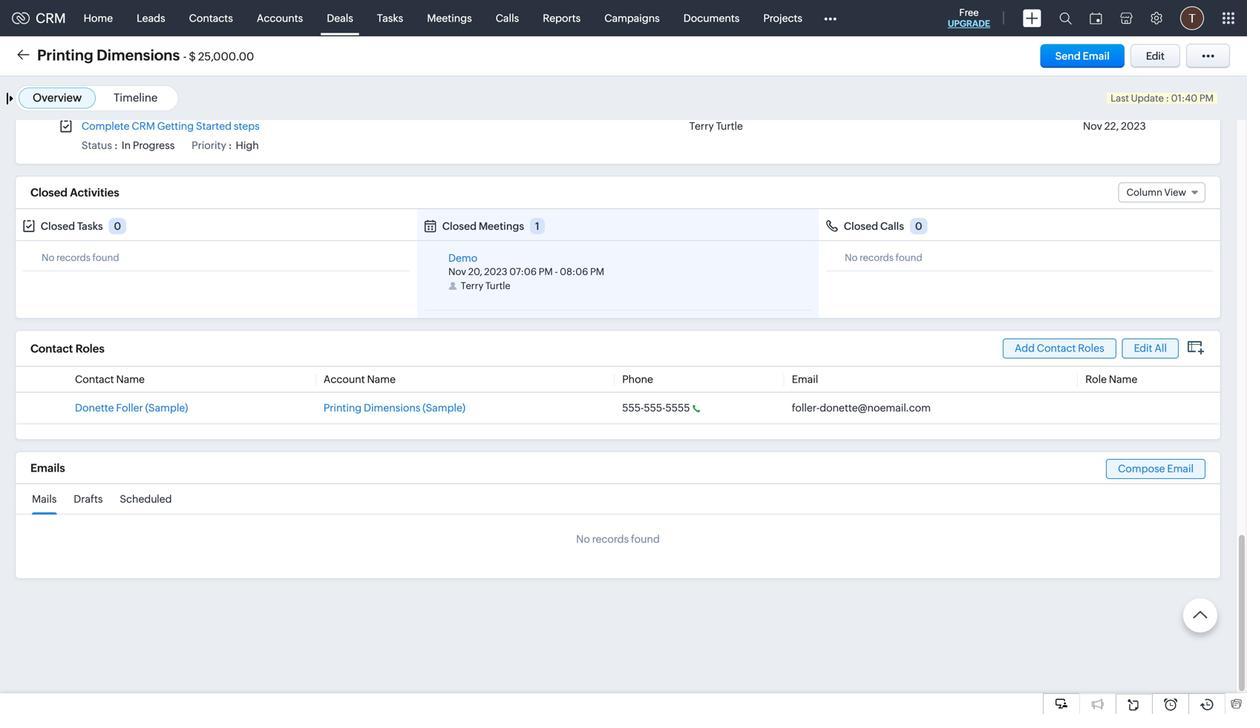 Task type: describe. For each thing, give the bounding box(es) containing it.
overview link
[[33, 91, 82, 104]]

(sample) for printing dimensions (sample)
[[423, 403, 465, 414]]

found for tasks
[[92, 252, 119, 264]]

emails
[[30, 462, 65, 475]]

profile image
[[1180, 6, 1204, 30]]

activities
[[70, 186, 119, 199]]

view
[[1165, 187, 1186, 198]]

1 horizontal spatial terry
[[689, 120, 714, 132]]

contact name
[[75, 374, 145, 386]]

high
[[236, 140, 259, 152]]

foller-
[[792, 403, 820, 414]]

donette@noemail.com
[[820, 403, 931, 414]]

printing dimensions (sample)
[[324, 403, 465, 414]]

leads
[[137, 12, 165, 24]]

campaigns
[[604, 12, 660, 24]]

demo link
[[448, 252, 478, 264]]

accounts link
[[245, 0, 315, 36]]

column
[[1127, 187, 1163, 198]]

phone
[[622, 374, 653, 386]]

name for account name
[[367, 374, 396, 386]]

role name link
[[1086, 374, 1138, 386]]

demo nov 20, 2023 07:06 pm - 08:06 pm
[[448, 252, 604, 278]]

timeline link
[[114, 91, 158, 104]]

create menu image
[[1023, 9, 1042, 27]]

contacts
[[189, 12, 233, 24]]

2 roles from the left
[[75, 343, 105, 356]]

printing for printing dimensions (sample)
[[324, 403, 362, 414]]

documents
[[684, 12, 740, 24]]

calls link
[[484, 0, 531, 36]]

crm inside complete crm getting started steps status : in progress
[[132, 120, 155, 132]]

0 horizontal spatial terry turtle
[[461, 281, 511, 292]]

steps
[[234, 120, 260, 132]]

records for calls
[[860, 252, 894, 264]]

accounts
[[257, 12, 303, 24]]

search element
[[1051, 0, 1081, 36]]

0 horizontal spatial pm
[[539, 267, 553, 278]]

closed calls
[[844, 221, 904, 232]]

closed for closed calls
[[844, 221, 878, 232]]

0 for calls
[[915, 221, 923, 232]]

in
[[122, 140, 131, 152]]

upgrade
[[948, 19, 990, 29]]

closed meetings
[[442, 221, 524, 232]]

found for calls
[[896, 252, 923, 264]]

home link
[[72, 0, 125, 36]]

priority : high
[[192, 140, 259, 152]]

1 horizontal spatial turtle
[[716, 120, 743, 132]]

5555
[[666, 403, 690, 414]]

priority
[[192, 140, 226, 152]]

closed for closed meetings
[[442, 221, 477, 232]]

dimensions for printing dimensions (sample)
[[364, 403, 421, 414]]

contacts link
[[177, 0, 245, 36]]

deals
[[327, 12, 353, 24]]

logo image
[[12, 12, 30, 24]]

- inside printing dimensions - $ 25,000.00
[[183, 50, 187, 63]]

calls inside calls link
[[496, 12, 519, 24]]

status
[[82, 140, 112, 152]]

crm link
[[12, 11, 66, 26]]

tasks link
[[365, 0, 415, 36]]

20,
[[468, 267, 482, 278]]

$
[[189, 50, 196, 63]]

closed tasks
[[41, 221, 103, 232]]

projects
[[763, 12, 803, 24]]

nov inside demo nov 20, 2023 07:06 pm - 08:06 pm
[[448, 267, 466, 278]]

1 horizontal spatial :
[[228, 140, 232, 152]]

Column View field
[[1119, 183, 1206, 203]]

profile element
[[1172, 0, 1213, 36]]

update
[[1131, 93, 1164, 104]]

donette
[[75, 403, 114, 414]]

2 horizontal spatial :
[[1166, 93, 1169, 104]]

closed activities
[[30, 186, 119, 199]]

role name
[[1086, 374, 1138, 386]]

meetings inside meetings link
[[427, 12, 472, 24]]

1 horizontal spatial no
[[576, 534, 590, 546]]

01:40
[[1171, 93, 1198, 104]]

all
[[1155, 343, 1167, 354]]

printing dimensions - $ 25,000.00
[[37, 47, 254, 64]]

deals link
[[315, 0, 365, 36]]

create menu element
[[1014, 0, 1051, 36]]

calendar image
[[1090, 12, 1102, 24]]

email for send email
[[1083, 50, 1110, 62]]

contact roles
[[30, 343, 105, 356]]

closed for closed tasks
[[41, 221, 75, 232]]

documents link
[[672, 0, 752, 36]]

overview
[[33, 91, 82, 104]]

dimensions for printing dimensions - $ 25,000.00
[[97, 47, 180, 64]]

1 horizontal spatial no records found
[[576, 534, 660, 546]]

account name link
[[324, 374, 396, 386]]

home
[[84, 12, 113, 24]]

reports link
[[531, 0, 593, 36]]

25,000.00
[[198, 50, 254, 63]]

1 horizontal spatial meetings
[[479, 221, 524, 232]]

started
[[196, 120, 232, 132]]

leads link
[[125, 0, 177, 36]]

name for role name
[[1109, 374, 1138, 386]]

complete
[[82, 120, 130, 132]]

edit all
[[1134, 343, 1167, 354]]

send email button
[[1041, 44, 1125, 68]]

: inside complete crm getting started steps status : in progress
[[114, 140, 118, 152]]



Task type: vqa. For each thing, say whether or not it's contained in the screenshot.
Admin Level
no



Task type: locate. For each thing, give the bounding box(es) containing it.
no records found for calls
[[845, 252, 923, 264]]

send
[[1055, 50, 1081, 62]]

1 vertical spatial email
[[792, 374, 818, 386]]

0 horizontal spatial records
[[56, 252, 91, 264]]

dimensions down the leads on the top left
[[97, 47, 180, 64]]

column view
[[1127, 187, 1186, 198]]

pm
[[1200, 93, 1214, 104], [539, 267, 553, 278], [590, 267, 604, 278]]

1 horizontal spatial terry turtle
[[689, 120, 743, 132]]

crm up the progress
[[132, 120, 155, 132]]

1 horizontal spatial found
[[631, 534, 660, 546]]

name
[[116, 374, 145, 386], [367, 374, 396, 386], [1109, 374, 1138, 386]]

0 vertical spatial meetings
[[427, 12, 472, 24]]

3 name from the left
[[1109, 374, 1138, 386]]

: left high
[[228, 140, 232, 152]]

last update : 01:40 pm
[[1111, 93, 1214, 104]]

- left 08:06
[[555, 267, 558, 278]]

mails
[[32, 494, 57, 506]]

Other Modules field
[[814, 6, 846, 30]]

1 roles from the left
[[1078, 343, 1105, 354]]

1 horizontal spatial crm
[[132, 120, 155, 132]]

edit left all
[[1134, 343, 1153, 354]]

1 name from the left
[[116, 374, 145, 386]]

account
[[324, 374, 365, 386]]

1 horizontal spatial contact
[[75, 374, 114, 386]]

records
[[56, 252, 91, 264], [860, 252, 894, 264], [592, 534, 629, 546]]

0 horizontal spatial no
[[42, 252, 54, 264]]

1 horizontal spatial email
[[1083, 50, 1110, 62]]

22,
[[1105, 120, 1119, 132]]

2 0 from the left
[[915, 221, 923, 232]]

nov left the 22,
[[1083, 120, 1102, 132]]

printing dimensions (sample) link
[[324, 403, 465, 414]]

1 vertical spatial calls
[[880, 221, 904, 232]]

edit all link
[[1122, 339, 1179, 359]]

dimensions down account name link
[[364, 403, 421, 414]]

email for compose email
[[1167, 463, 1194, 475]]

0 horizontal spatial contact
[[30, 343, 73, 356]]

1 vertical spatial terry turtle
[[461, 281, 511, 292]]

pm right the 01:40
[[1200, 93, 1214, 104]]

0 horizontal spatial roles
[[75, 343, 105, 356]]

0 horizontal spatial found
[[92, 252, 119, 264]]

contact for contact roles
[[30, 343, 73, 356]]

nov
[[1083, 120, 1102, 132], [448, 267, 466, 278]]

donette foller (sample) link
[[75, 403, 188, 414]]

555-555-5555
[[622, 403, 690, 414]]

contact for contact name
[[75, 374, 114, 386]]

meetings left 1
[[479, 221, 524, 232]]

roles up role
[[1078, 343, 1105, 354]]

add contact roles link
[[1003, 339, 1116, 359]]

2023 right 20,
[[484, 267, 507, 278]]

0 horizontal spatial printing
[[37, 47, 93, 64]]

edit for edit
[[1146, 50, 1165, 62]]

0 horizontal spatial calls
[[496, 12, 519, 24]]

calls
[[496, 12, 519, 24], [880, 221, 904, 232]]

reports
[[543, 12, 581, 24]]

getting
[[157, 120, 194, 132]]

1 vertical spatial dimensions
[[364, 403, 421, 414]]

found
[[92, 252, 119, 264], [896, 252, 923, 264], [631, 534, 660, 546]]

0 horizontal spatial turtle
[[485, 281, 511, 292]]

1 vertical spatial nov
[[448, 267, 466, 278]]

add
[[1015, 343, 1035, 354]]

1 555- from the left
[[622, 403, 644, 414]]

closed for closed activities
[[30, 186, 68, 199]]

1 vertical spatial turtle
[[485, 281, 511, 292]]

edit inside button
[[1146, 50, 1165, 62]]

0 horizontal spatial -
[[183, 50, 187, 63]]

no
[[42, 252, 54, 264], [845, 252, 858, 264], [576, 534, 590, 546]]

progress
[[133, 140, 175, 152]]

2023 inside demo nov 20, 2023 07:06 pm - 08:06 pm
[[484, 267, 507, 278]]

role
[[1086, 374, 1107, 386]]

meetings left calls link
[[427, 12, 472, 24]]

turtle
[[716, 120, 743, 132], [485, 281, 511, 292]]

0 vertical spatial -
[[183, 50, 187, 63]]

edit
[[1146, 50, 1165, 62], [1134, 343, 1153, 354]]

foller
[[116, 403, 143, 414]]

1 (sample) from the left
[[145, 403, 188, 414]]

-
[[183, 50, 187, 63], [555, 267, 558, 278]]

: left the 01:40
[[1166, 93, 1169, 104]]

name up printing dimensions (sample)
[[367, 374, 396, 386]]

1 vertical spatial tasks
[[77, 221, 103, 232]]

0 vertical spatial email
[[1083, 50, 1110, 62]]

dimensions
[[97, 47, 180, 64], [364, 403, 421, 414]]

0 vertical spatial terry turtle
[[689, 120, 743, 132]]

crm right logo
[[36, 11, 66, 26]]

donette foller (sample)
[[75, 403, 188, 414]]

1 vertical spatial 2023
[[484, 267, 507, 278]]

0 horizontal spatial terry
[[461, 281, 484, 292]]

1 horizontal spatial (sample)
[[423, 403, 465, 414]]

no for calls
[[845, 252, 858, 264]]

search image
[[1059, 12, 1072, 24]]

tasks right deals
[[377, 12, 403, 24]]

1 vertical spatial crm
[[132, 120, 155, 132]]

0 vertical spatial nov
[[1083, 120, 1102, 132]]

- inside demo nov 20, 2023 07:06 pm - 08:06 pm
[[555, 267, 558, 278]]

1 vertical spatial edit
[[1134, 343, 1153, 354]]

0 horizontal spatial nov
[[448, 267, 466, 278]]

roles up contact name link
[[75, 343, 105, 356]]

1 vertical spatial -
[[555, 267, 558, 278]]

edit up last update : 01:40 pm
[[1146, 50, 1165, 62]]

0 for tasks
[[114, 221, 121, 232]]

0 vertical spatial 2023
[[1121, 120, 1146, 132]]

2 horizontal spatial found
[[896, 252, 923, 264]]

: left in at the top of page
[[114, 140, 118, 152]]

printing
[[37, 47, 93, 64], [324, 403, 362, 414]]

2 555- from the left
[[644, 403, 666, 414]]

contact inside add contact roles link
[[1037, 343, 1076, 354]]

demo
[[448, 252, 478, 264]]

0 vertical spatial turtle
[[716, 120, 743, 132]]

1 vertical spatial terry
[[461, 281, 484, 292]]

nov down "demo"
[[448, 267, 466, 278]]

0 horizontal spatial (sample)
[[145, 403, 188, 414]]

2 horizontal spatial no records found
[[845, 252, 923, 264]]

1 horizontal spatial records
[[592, 534, 629, 546]]

complete crm getting started steps status : in progress
[[82, 120, 260, 152]]

email right compose
[[1167, 463, 1194, 475]]

no for tasks
[[42, 252, 54, 264]]

phone link
[[622, 374, 653, 386]]

edit inside 'link'
[[1134, 343, 1153, 354]]

timeline
[[114, 91, 158, 104]]

edit button
[[1131, 44, 1180, 68]]

name up foller
[[116, 374, 145, 386]]

1 horizontal spatial pm
[[590, 267, 604, 278]]

email link
[[792, 374, 818, 386]]

meetings
[[427, 12, 472, 24], [479, 221, 524, 232]]

email inside button
[[1083, 50, 1110, 62]]

2023 right the 22,
[[1121, 120, 1146, 132]]

0 vertical spatial edit
[[1146, 50, 1165, 62]]

send email
[[1055, 50, 1110, 62]]

campaigns link
[[593, 0, 672, 36]]

0 horizontal spatial name
[[116, 374, 145, 386]]

1 horizontal spatial dimensions
[[364, 403, 421, 414]]

0 vertical spatial printing
[[37, 47, 93, 64]]

1 horizontal spatial printing
[[324, 403, 362, 414]]

foller-donette@noemail.com
[[792, 403, 931, 414]]

pm right 07:06
[[539, 267, 553, 278]]

printing for printing dimensions - $ 25,000.00
[[37, 47, 93, 64]]

0 horizontal spatial 2023
[[484, 267, 507, 278]]

records for tasks
[[56, 252, 91, 264]]

2 (sample) from the left
[[423, 403, 465, 414]]

nov 22, 2023
[[1083, 120, 1146, 132]]

0 horizontal spatial 0
[[114, 221, 121, 232]]

1 horizontal spatial nov
[[1083, 120, 1102, 132]]

1 0 from the left
[[114, 221, 121, 232]]

meetings link
[[415, 0, 484, 36]]

add contact roles
[[1015, 343, 1105, 354]]

0 horizontal spatial crm
[[36, 11, 66, 26]]

1 horizontal spatial -
[[555, 267, 558, 278]]

terry
[[689, 120, 714, 132], [461, 281, 484, 292]]

1 horizontal spatial 2023
[[1121, 120, 1146, 132]]

contact
[[1037, 343, 1076, 354], [30, 343, 73, 356], [75, 374, 114, 386]]

08:06
[[560, 267, 588, 278]]

0 horizontal spatial no records found
[[42, 252, 119, 264]]

printing down account
[[324, 403, 362, 414]]

1 horizontal spatial name
[[367, 374, 396, 386]]

tasks down activities
[[77, 221, 103, 232]]

0 horizontal spatial email
[[792, 374, 818, 386]]

free upgrade
[[948, 7, 990, 29]]

1 vertical spatial printing
[[324, 403, 362, 414]]

terry turtle
[[689, 120, 743, 132], [461, 281, 511, 292]]

1 horizontal spatial tasks
[[377, 12, 403, 24]]

closed
[[30, 186, 68, 199], [41, 221, 75, 232], [442, 221, 477, 232], [844, 221, 878, 232]]

2 horizontal spatial contact
[[1037, 343, 1076, 354]]

projects link
[[752, 0, 814, 36]]

0 vertical spatial crm
[[36, 11, 66, 26]]

(sample) for donette foller (sample)
[[145, 403, 188, 414]]

2 name from the left
[[367, 374, 396, 386]]

2 horizontal spatial no
[[845, 252, 858, 264]]

1 horizontal spatial calls
[[880, 221, 904, 232]]

2 vertical spatial email
[[1167, 463, 1194, 475]]

complete crm getting started steps link
[[82, 120, 260, 132]]

0 vertical spatial terry
[[689, 120, 714, 132]]

crm
[[36, 11, 66, 26], [132, 120, 155, 132]]

0 right closed calls
[[915, 221, 923, 232]]

1 vertical spatial meetings
[[479, 221, 524, 232]]

0 horizontal spatial :
[[114, 140, 118, 152]]

email right send
[[1083, 50, 1110, 62]]

last
[[1111, 93, 1129, 104]]

compose email
[[1118, 463, 1194, 475]]

email up foller-
[[792, 374, 818, 386]]

email
[[1083, 50, 1110, 62], [792, 374, 818, 386], [1167, 463, 1194, 475]]

2 horizontal spatial records
[[860, 252, 894, 264]]

0 vertical spatial calls
[[496, 12, 519, 24]]

edit for edit all
[[1134, 343, 1153, 354]]

0 vertical spatial tasks
[[377, 12, 403, 24]]

:
[[1166, 93, 1169, 104], [114, 140, 118, 152], [228, 140, 232, 152]]

0 vertical spatial dimensions
[[97, 47, 180, 64]]

printing up overview
[[37, 47, 93, 64]]

contact name link
[[75, 374, 145, 386]]

1 horizontal spatial 0
[[915, 221, 923, 232]]

2 horizontal spatial email
[[1167, 463, 1194, 475]]

1 horizontal spatial roles
[[1078, 343, 1105, 354]]

name right role
[[1109, 374, 1138, 386]]

0 down activities
[[114, 221, 121, 232]]

0 horizontal spatial tasks
[[77, 221, 103, 232]]

pm right 08:06
[[590, 267, 604, 278]]

0 horizontal spatial meetings
[[427, 12, 472, 24]]

no records found for tasks
[[42, 252, 119, 264]]

free
[[959, 7, 979, 18]]

2023
[[1121, 120, 1146, 132], [484, 267, 507, 278]]

scheduled
[[120, 494, 172, 506]]

2 horizontal spatial name
[[1109, 374, 1138, 386]]

name for contact name
[[116, 374, 145, 386]]

account name
[[324, 374, 396, 386]]

compose
[[1118, 463, 1165, 475]]

2 horizontal spatial pm
[[1200, 93, 1214, 104]]

- left $
[[183, 50, 187, 63]]

1
[[535, 221, 540, 232]]

drafts
[[74, 494, 103, 506]]

0 horizontal spatial dimensions
[[97, 47, 180, 64]]



